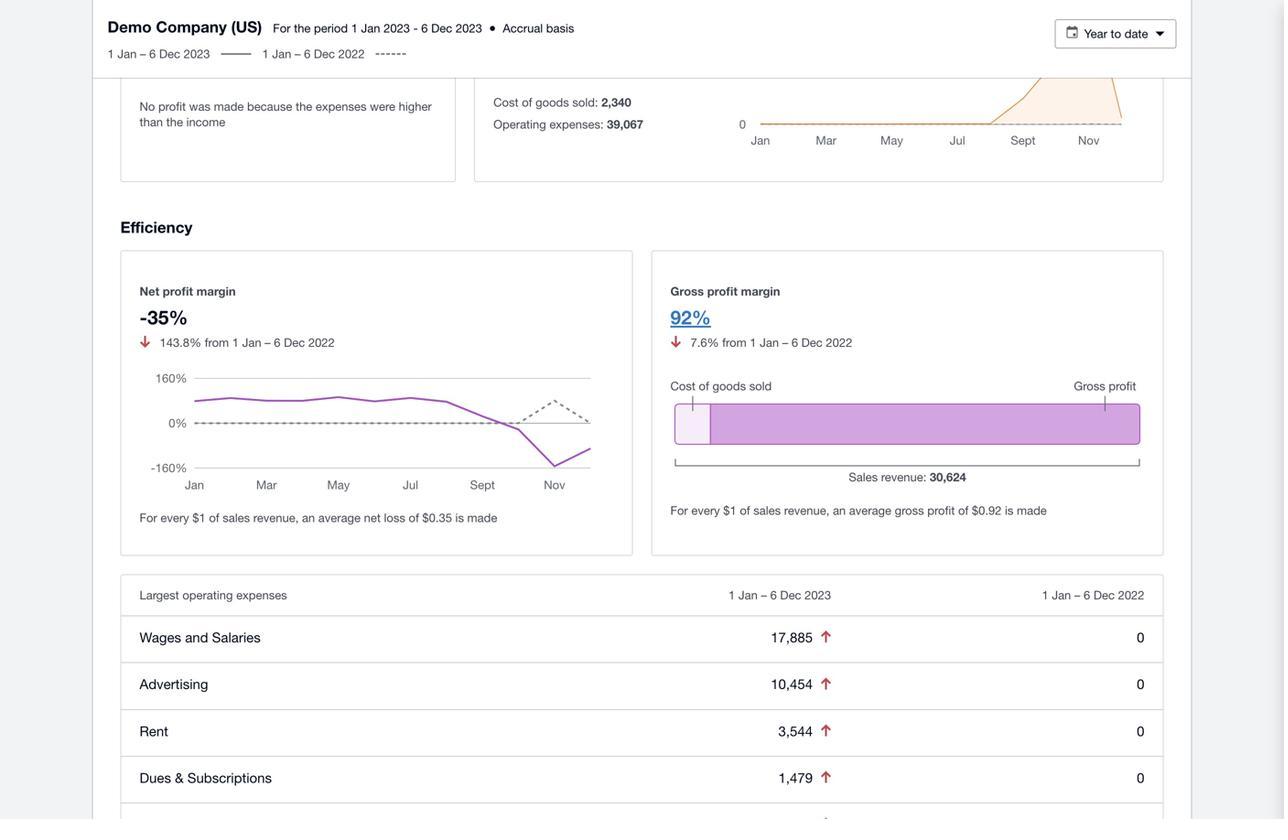 Task type: locate. For each thing, give the bounding box(es) containing it.
made right $0.92
[[1017, 504, 1047, 518]]

profit inside net profit margin -35%
[[163, 284, 193, 299]]

average down sales
[[850, 504, 892, 518]]

1 vertical spatial 1 jan – 6 dec 2022
[[1043, 588, 1145, 603]]

1 vertical spatial 1 jan – 6 dec 2023
[[729, 588, 832, 603]]

the
[[294, 21, 311, 35], [296, 99, 313, 114], [166, 115, 183, 129]]

salaries
[[212, 630, 261, 646]]

0
[[1137, 630, 1145, 646], [1137, 676, 1145, 692], [1137, 723, 1145, 739], [1137, 770, 1145, 786]]

is right $0.92
[[1005, 504, 1014, 518]]

an for 92%
[[833, 504, 846, 518]]

for
[[273, 21, 291, 35], [671, 504, 688, 518], [140, 511, 157, 525]]

negative sentiment image right the 3,544
[[821, 725, 832, 737]]

0 horizontal spatial every
[[161, 511, 189, 525]]

demo
[[108, 17, 152, 36]]

profit inside gross profit margin 92%
[[708, 284, 738, 299]]

operating
[[183, 588, 233, 603]]

cost
[[494, 95, 519, 109]]

because
[[247, 99, 292, 114]]

1 vertical spatial expenses
[[236, 588, 287, 603]]

profit right "gross"
[[928, 504, 955, 518]]

negative sentiment image
[[494, 24, 504, 36], [140, 336, 150, 348], [671, 336, 681, 348], [821, 631, 832, 643]]

sales
[[849, 470, 878, 484]]

negative sentiment image down 35%
[[140, 336, 150, 348]]

0 horizontal spatial $1
[[193, 511, 206, 525]]

0 horizontal spatial expenses
[[236, 588, 287, 603]]

0 horizontal spatial for
[[140, 511, 157, 525]]

0 vertical spatial expenses
[[316, 99, 367, 114]]

1 horizontal spatial sales
[[754, 504, 781, 518]]

0 link for 17,885
[[1137, 630, 1145, 646]]

0 link
[[1137, 630, 1145, 646], [1137, 676, 1145, 692], [1137, 723, 1145, 739], [1137, 770, 1145, 786]]

2 negative sentiment image from the top
[[821, 725, 832, 737]]

1 horizontal spatial expenses
[[316, 99, 367, 114]]

2022
[[514, 46, 540, 60], [338, 47, 365, 61], [308, 336, 335, 350], [826, 336, 853, 350], [1119, 588, 1145, 603]]

is right $0.35
[[456, 511, 464, 525]]

0 vertical spatial -
[[414, 21, 418, 35]]

1 horizontal spatial $1
[[724, 504, 737, 518]]

the left "period"
[[294, 21, 311, 35]]

profit right gross
[[708, 284, 738, 299]]

negative sentiment image right 17,885
[[821, 631, 832, 643]]

0 link for 3,544
[[1137, 723, 1145, 739]]

6
[[422, 21, 428, 35], [641, 24, 648, 38], [149, 47, 156, 61], [304, 47, 311, 61], [274, 336, 281, 350], [792, 336, 799, 350], [771, 588, 777, 603], [1084, 588, 1091, 603]]

operating
[[494, 117, 546, 131]]

92%
[[671, 306, 711, 329]]

net
[[140, 284, 159, 299]]

2023 down company
[[184, 47, 210, 61]]

an
[[833, 504, 846, 518], [302, 511, 315, 525]]

to
[[1111, 27, 1122, 41]]

is for 92%
[[1005, 504, 1014, 518]]

margin up 143.8% from 1 jan – 6 dec 2022
[[197, 284, 236, 299]]

revenue,
[[785, 504, 830, 518], [253, 511, 299, 525]]

income
[[186, 115, 225, 129]]

2023 inside largest operating expenses element
[[805, 588, 832, 603]]

gross profit margin 92%
[[671, 284, 781, 329]]

1 horizontal spatial an
[[833, 504, 846, 518]]

1 0 from the top
[[1137, 630, 1145, 646]]

period
[[314, 21, 348, 35]]

efficiency
[[120, 218, 193, 236]]

margin inside net profit margin -35%
[[197, 284, 236, 299]]

2 0 link from the top
[[1137, 676, 1145, 692]]

2 horizontal spatial from
[[723, 336, 747, 350]]

sales
[[754, 504, 781, 518], [223, 511, 250, 525]]

0 horizontal spatial revenue,
[[253, 511, 299, 525]]

the right than at top
[[166, 115, 183, 129]]

profit for 92%
[[708, 284, 738, 299]]

1 horizontal spatial made
[[468, 511, 498, 525]]

average left net
[[318, 511, 361, 525]]

4 0 link from the top
[[1137, 770, 1145, 786]]

$1
[[724, 504, 737, 518], [193, 511, 206, 525]]

wages
[[140, 630, 181, 646]]

every
[[692, 504, 720, 518], [161, 511, 189, 525]]

profit for -
[[163, 284, 193, 299]]

from right 7.6%
[[723, 336, 747, 350]]

gross
[[671, 284, 704, 299]]

1 horizontal spatial every
[[692, 504, 720, 518]]

1 horizontal spatial margin
[[741, 284, 781, 299]]

of
[[522, 95, 533, 109], [740, 504, 751, 518], [959, 504, 969, 518], [209, 511, 219, 525], [409, 511, 419, 525]]

profit right no
[[158, 99, 186, 114]]

0 vertical spatial 1 jan – 6 dec 2022
[[262, 47, 365, 61]]

0 horizontal spatial 1 jan – 6 dec 2022
[[262, 47, 365, 61]]

largest operating expenses
[[140, 588, 287, 603]]

2023
[[384, 21, 410, 35], [456, 21, 482, 35], [184, 47, 210, 61], [805, 588, 832, 603]]

an left net
[[302, 511, 315, 525]]

margin for -35%
[[197, 284, 236, 299]]

&
[[175, 770, 184, 786]]

demo company (us)
[[108, 17, 262, 36]]

1 vertical spatial negative sentiment image
[[821, 725, 832, 737]]

negative sentiment image right 1,479 link
[[821, 772, 832, 783]]

expenses left were
[[316, 99, 367, 114]]

negative sentiment image for 143.8%
[[140, 336, 150, 348]]

- down 'net'
[[140, 306, 147, 329]]

0 vertical spatial the
[[294, 21, 311, 35]]

sales revenue : 30,624
[[849, 470, 967, 484]]

17,885
[[771, 630, 813, 646]]

wages and salaries
[[140, 630, 261, 646]]

an left "gross"
[[833, 504, 846, 518]]

profit inside no profit was made because the expenses were higher than the income
[[158, 99, 186, 114]]

expenses up the salaries
[[236, 588, 287, 603]]

- inside net profit margin -35%
[[140, 306, 147, 329]]

revenue, for 92%
[[785, 504, 830, 518]]

0 horizontal spatial made
[[214, 99, 244, 114]]

0 horizontal spatial 1 jan – 6 dec 2023
[[108, 47, 210, 61]]

7.6% from 1 jan – 6 dec 2022
[[691, 336, 853, 350]]

6 inside 45907.3% from 1 jan – 6 dec 2022
[[641, 24, 648, 38]]

2023 up 17,885 link
[[805, 588, 832, 603]]

2 0 from the top
[[1137, 676, 1145, 692]]

1 0 link from the top
[[1137, 630, 1145, 646]]

average for -35%
[[318, 511, 361, 525]]

4 0 from the top
[[1137, 770, 1145, 786]]

made up "income"
[[214, 99, 244, 114]]

company
[[156, 17, 227, 36]]

the right "because" on the left of page
[[296, 99, 313, 114]]

1
[[351, 21, 358, 35], [600, 24, 606, 38], [108, 47, 114, 61], [262, 47, 269, 61], [232, 336, 239, 350], [750, 336, 757, 350], [729, 588, 736, 603], [1043, 588, 1049, 603]]

0 horizontal spatial sales
[[223, 511, 250, 525]]

for the period 1 jan 2023 - 6 dec 2023  ●  accrual basis
[[273, 21, 575, 35]]

$1 for -35%
[[193, 511, 206, 525]]

3 0 from the top
[[1137, 723, 1145, 739]]

3 0 link from the top
[[1137, 723, 1145, 739]]

profit
[[158, 99, 186, 114], [163, 284, 193, 299], [708, 284, 738, 299], [928, 504, 955, 518]]

2 horizontal spatial made
[[1017, 504, 1047, 518]]

is
[[1005, 504, 1014, 518], [456, 511, 464, 525]]

negative sentiment image
[[821, 678, 832, 690], [821, 725, 832, 737], [821, 772, 832, 783]]

from inside 45907.3% from 1 jan – 6 dec 2022
[[572, 24, 596, 38]]

jan
[[361, 21, 380, 35], [610, 24, 629, 38], [118, 47, 137, 61], [272, 47, 292, 61], [242, 336, 261, 350], [760, 336, 779, 350], [739, 588, 758, 603], [1052, 588, 1072, 603]]

1 negative sentiment image from the top
[[821, 678, 832, 690]]

expenses
[[316, 99, 367, 114], [236, 588, 287, 603]]

2022 inside largest operating expenses element
[[1119, 588, 1145, 603]]

2 horizontal spatial for
[[671, 504, 688, 518]]

made
[[214, 99, 244, 114], [1017, 504, 1047, 518], [468, 511, 498, 525]]

from right 143.8%
[[205, 336, 229, 350]]

dec inside 45907.3% from 1 jan – 6 dec 2022
[[651, 24, 672, 38]]

from for 92%
[[723, 336, 747, 350]]

2023 right "period"
[[384, 21, 410, 35]]

2 vertical spatial negative sentiment image
[[821, 772, 832, 783]]

0 horizontal spatial is
[[456, 511, 464, 525]]

profit up 35%
[[163, 284, 193, 299]]

0 horizontal spatial -
[[140, 306, 147, 329]]

1 horizontal spatial average
[[850, 504, 892, 518]]

negative sentiment image left the 45907.3%
[[494, 24, 504, 36]]

0 horizontal spatial from
[[205, 336, 229, 350]]

average
[[850, 504, 892, 518], [318, 511, 361, 525]]

–
[[632, 24, 638, 38], [140, 47, 146, 61], [295, 47, 301, 61], [265, 336, 271, 350], [783, 336, 789, 350], [761, 588, 767, 603], [1075, 588, 1081, 603]]

2 margin from the left
[[741, 284, 781, 299]]

– inside 45907.3% from 1 jan – 6 dec 2022
[[632, 24, 638, 38]]

-
[[414, 21, 418, 35], [140, 306, 147, 329]]

revenue
[[882, 470, 924, 484]]

for every $1 of sales revenue, an average net loss of $0.35 is made
[[140, 511, 498, 525]]

0 horizontal spatial margin
[[197, 284, 236, 299]]

1 jan – 6 dec 2023 up 17,885
[[729, 588, 832, 603]]

accrual
[[503, 21, 543, 35]]

year to date button
[[1055, 19, 1177, 49]]

143.8% from 1 jan – 6 dec 2022
[[160, 336, 335, 350]]

from right the 45907.3%
[[572, 24, 596, 38]]

17,885 link
[[771, 630, 813, 646]]

negative sentiment image down 92%
[[671, 336, 681, 348]]

advertising
[[140, 676, 208, 692]]

3 negative sentiment image from the top
[[821, 772, 832, 783]]

dec
[[431, 21, 453, 35], [651, 24, 672, 38], [159, 47, 180, 61], [314, 47, 335, 61], [284, 336, 305, 350], [802, 336, 823, 350], [781, 588, 802, 603], [1094, 588, 1115, 603]]

1 vertical spatial -
[[140, 306, 147, 329]]

1 horizontal spatial revenue,
[[785, 504, 830, 518]]

sales for 92%
[[754, 504, 781, 518]]

2022 inside 45907.3% from 1 jan – 6 dec 2022
[[514, 46, 540, 60]]

0 horizontal spatial average
[[318, 511, 361, 525]]

1 horizontal spatial -
[[414, 21, 418, 35]]

made for -35%
[[468, 511, 498, 525]]

margin
[[197, 284, 236, 299], [741, 284, 781, 299]]

1 margin from the left
[[197, 284, 236, 299]]

0 horizontal spatial an
[[302, 511, 315, 525]]

1 horizontal spatial 1 jan – 6 dec 2022
[[1043, 588, 1145, 603]]

negative sentiment image right 10,454 link at the right bottom of page
[[821, 678, 832, 690]]

from
[[572, 24, 596, 38], [205, 336, 229, 350], [723, 336, 747, 350]]

no
[[140, 99, 155, 114]]

1 jan – 6 dec 2023
[[108, 47, 210, 61], [729, 588, 832, 603]]

made right $0.35
[[468, 511, 498, 525]]

margin up 7.6% from 1 jan – 6 dec 2022
[[741, 284, 781, 299]]

jan inside 45907.3% from 1 jan – 6 dec 2022
[[610, 24, 629, 38]]

1 jan – 6 dec 2023 down demo company (us)
[[108, 47, 210, 61]]

negative sentiment image for 1,479
[[821, 772, 832, 783]]

margin inside gross profit margin 92%
[[741, 284, 781, 299]]

1 horizontal spatial 1 jan – 6 dec 2023
[[729, 588, 832, 603]]

and
[[185, 630, 208, 646]]

negative sentiment image inside largest operating expenses element
[[821, 631, 832, 643]]

1 jan – 6 dec 2022 inside largest operating expenses element
[[1043, 588, 1145, 603]]

1 horizontal spatial is
[[1005, 504, 1014, 518]]

0 vertical spatial negative sentiment image
[[821, 678, 832, 690]]

- up higher
[[414, 21, 418, 35]]

1 horizontal spatial from
[[572, 24, 596, 38]]

1 jan – 6 dec 2022 for 1 jan
[[262, 47, 365, 61]]

profit for made
[[158, 99, 186, 114]]

$1 for 92%
[[724, 504, 737, 518]]

1 jan – 6 dec 2022
[[262, 47, 365, 61], [1043, 588, 1145, 603]]



Task type: describe. For each thing, give the bounding box(es) containing it.
expenses inside largest operating expenses element
[[236, 588, 287, 603]]

1,479 link
[[779, 770, 813, 786]]

net
[[364, 511, 381, 525]]

expenses inside no profit was made because the expenses were higher than the income
[[316, 99, 367, 114]]

made for 92%
[[1017, 504, 1047, 518]]

negative sentiment image for 10,454
[[821, 678, 832, 690]]

2 vertical spatial the
[[166, 115, 183, 129]]

35%
[[147, 306, 188, 329]]

143.8%
[[160, 336, 201, 350]]

1 horizontal spatial for
[[273, 21, 291, 35]]

2023 left accrual
[[456, 21, 482, 35]]

revenue, for -35%
[[253, 511, 299, 525]]

rent
[[140, 723, 168, 739]]

largest operating expenses element
[[121, 576, 1163, 820]]

1 jan – 6 dec 2022 for largest operating expenses
[[1043, 588, 1145, 603]]

7.6%
[[691, 336, 719, 350]]

1 vertical spatial the
[[296, 99, 313, 114]]

1 inside 45907.3% from 1 jan – 6 dec 2022
[[600, 24, 606, 38]]

0 link for 1,479
[[1137, 770, 1145, 786]]

were
[[370, 99, 396, 114]]

year to date
[[1085, 27, 1149, 41]]

0 for 1,479
[[1137, 770, 1145, 786]]

higher
[[399, 99, 432, 114]]

gross
[[895, 504, 925, 518]]

average for 92%
[[850, 504, 892, 518]]

2022 for 7.6% from 1 jan – 6 dec 2022
[[826, 336, 853, 350]]

subscriptions
[[187, 770, 272, 786]]

1 jan – 6 dec 2023 inside largest operating expenses element
[[729, 588, 832, 603]]

1,479
[[779, 770, 813, 786]]

was
[[189, 99, 211, 114]]

0 link for 10,454
[[1137, 676, 1145, 692]]

from for -35%
[[205, 336, 229, 350]]

every for -35%
[[161, 511, 189, 525]]

sold:
[[573, 95, 598, 109]]

negative sentiment image for 7.6%
[[671, 336, 681, 348]]

dues
[[140, 770, 171, 786]]

goods
[[536, 95, 569, 109]]

largest
[[140, 588, 179, 603]]

3,544
[[779, 723, 813, 739]]

45907.3% from 1 jan – 6 dec 2022
[[514, 24, 672, 60]]

0 vertical spatial 1 jan – 6 dec 2023
[[108, 47, 210, 61]]

for every $1 of sales revenue, an average gross profit of $0.92 is made
[[671, 504, 1047, 518]]

date
[[1125, 27, 1149, 41]]

(us)
[[231, 17, 262, 36]]

sales for -35%
[[223, 511, 250, 525]]

45907.3%
[[514, 24, 569, 38]]

2022 for 143.8% from 1 jan – 6 dec 2022
[[308, 336, 335, 350]]

:
[[924, 470, 927, 484]]

0 for 3,544
[[1137, 723, 1145, 739]]

10,454
[[771, 676, 813, 692]]

an for -35%
[[302, 511, 315, 525]]

0 for 10,454
[[1137, 676, 1145, 692]]

no profit was made because the expenses were higher than the income
[[140, 99, 432, 129]]

10,454 link
[[771, 676, 813, 692]]

2,340
[[602, 95, 632, 109]]

net profit margin -35%
[[140, 284, 236, 329]]

for for 92%
[[671, 504, 688, 518]]

negative sentiment image for 3,544
[[821, 725, 832, 737]]

is for -35%
[[456, 511, 464, 525]]

loss
[[384, 511, 406, 525]]

2022 for 45907.3% from 1 jan – 6 dec 2022
[[514, 46, 540, 60]]

expenses:
[[550, 117, 604, 131]]

cost of goods sold: 2,340 operating expenses: 39,067
[[494, 95, 644, 131]]

made inside no profit was made because the expenses were higher than the income
[[214, 99, 244, 114]]

39,067
[[607, 117, 644, 131]]

every for 92%
[[692, 504, 720, 518]]

dues & subscriptions
[[140, 770, 272, 786]]

basis
[[547, 21, 575, 35]]

for for -35%
[[140, 511, 157, 525]]

negative sentiment image for 45907.3%
[[494, 24, 504, 36]]

$0.92
[[972, 504, 1002, 518]]

year
[[1085, 27, 1108, 41]]

than
[[140, 115, 163, 129]]

0 for 17,885
[[1137, 630, 1145, 646]]

margin for 92%
[[741, 284, 781, 299]]

3,544 link
[[779, 723, 813, 739]]

30,624
[[930, 470, 967, 484]]

of inside cost of goods sold: 2,340 operating expenses: 39,067
[[522, 95, 533, 109]]

$0.35
[[423, 511, 452, 525]]



Task type: vqa. For each thing, say whether or not it's contained in the screenshot.
the left 1 Jan – 6 Dec 2023
yes



